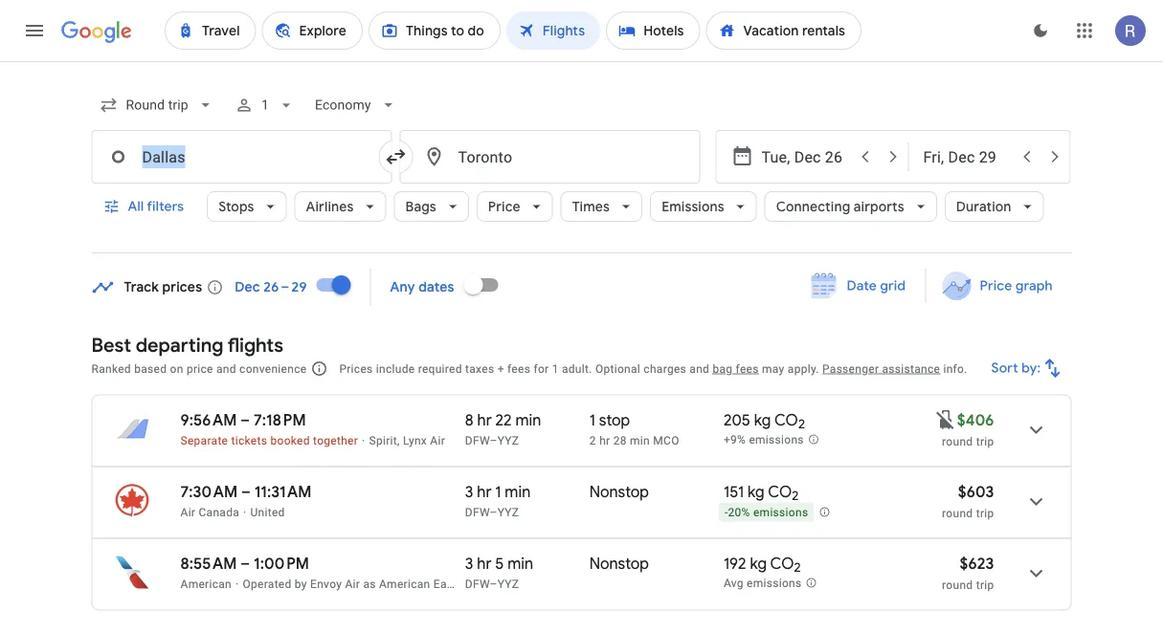 Task type: locate. For each thing, give the bounding box(es) containing it.
none search field containing all filters
[[91, 82, 1072, 254]]

1 inside popup button
[[261, 97, 269, 113]]

2 round from the top
[[942, 507, 973, 520]]

1 vertical spatial price
[[980, 278, 1012, 295]]

on
[[170, 362, 183, 376]]

0 vertical spatial 3
[[465, 483, 473, 502]]

min inside the 8 hr 22 min dfw – yyz
[[516, 411, 541, 430]]

avg
[[724, 578, 744, 591]]

22
[[496, 411, 512, 430]]

dfw inside "3 hr 1 min dfw – yyz"
[[465, 506, 490, 519]]

0 vertical spatial nonstop
[[590, 483, 649, 502]]

2 up -20% emissions
[[792, 489, 799, 505]]

trip
[[976, 435, 994, 449], [976, 507, 994, 520], [976, 579, 994, 592]]

– down 5
[[490, 578, 498, 591]]

None text field
[[91, 130, 392, 184], [400, 130, 700, 184], [91, 130, 392, 184], [400, 130, 700, 184]]

passenger assistance button
[[822, 362, 940, 376]]

hr left 28
[[600, 434, 610, 448]]

layover (1 of 1) is a 2 hr 28 min layover at orlando international airport in orlando. element
[[590, 433, 714, 449]]

151
[[724, 483, 744, 502]]

min right 5
[[508, 554, 533, 574]]

operated by envoy air as american eagle
[[243, 578, 463, 591]]

hr for 3 hr 5 min
[[477, 554, 492, 574]]

1 nonstop flight. element from the top
[[590, 483, 649, 505]]

1 dfw from the top
[[465, 434, 490, 448]]

0 vertical spatial price
[[488, 198, 521, 215]]

emissions
[[662, 198, 724, 215]]

2 vertical spatial round
[[942, 579, 973, 592]]

1 vertical spatial 3
[[465, 554, 473, 574]]

kg for 192
[[750, 554, 767, 574]]

1 vertical spatial dfw
[[465, 506, 490, 519]]

passenger
[[822, 362, 879, 376]]

0 vertical spatial round
[[942, 435, 973, 449]]

2 nonstop flight. element from the top
[[590, 554, 649, 577]]

flight details. leaves dallas/fort worth international airport at 7:30 am on tuesday, december 26 and arrives at toronto pearson international airport at 11:31 am on tuesday, december 26. image
[[1014, 479, 1059, 525]]

0 vertical spatial yyz
[[498, 434, 519, 448]]

3
[[465, 483, 473, 502], [465, 554, 473, 574]]

0 vertical spatial dfw
[[465, 434, 490, 448]]

2 vertical spatial emissions
[[747, 578, 802, 591]]

1 stop 2 hr 28 min mco
[[590, 411, 680, 448]]

9:56 am
[[180, 411, 237, 430]]

emissions button
[[650, 184, 757, 230]]

1 horizontal spatial and
[[690, 362, 710, 376]]

0 horizontal spatial american
[[180, 578, 232, 591]]

1 vertical spatial co
[[768, 483, 792, 502]]

$603
[[958, 483, 994, 502]]

Arrival time: 11:31 AM. text field
[[254, 483, 312, 502]]

separate
[[180, 434, 228, 448]]

emissions down 192 kg co 2
[[747, 578, 802, 591]]

air
[[430, 434, 445, 448], [180, 506, 196, 519], [345, 578, 360, 591]]

1 horizontal spatial fees
[[736, 362, 759, 376]]

hr inside "3 hr 1 min dfw – yyz"
[[477, 483, 492, 502]]

total duration 3 hr 5 min. element
[[465, 554, 590, 577]]

1 3 from the top
[[465, 483, 473, 502]]

-
[[725, 507, 728, 520]]

7:30 am
[[180, 483, 238, 502]]

round down "$623"
[[942, 579, 973, 592]]

min right 22
[[516, 411, 541, 430]]

trip inside $603 round trip
[[976, 507, 994, 520]]

yyz inside "3 hr 1 min dfw – yyz"
[[498, 506, 519, 519]]

kg up avg emissions
[[750, 554, 767, 574]]

dfw for 3 hr 1 min
[[465, 506, 490, 519]]

charges
[[644, 362, 687, 376]]

1 vertical spatial round
[[942, 507, 973, 520]]

min down the 8 hr 22 min dfw – yyz
[[505, 483, 531, 502]]

hr down the 8 hr 22 min dfw – yyz
[[477, 483, 492, 502]]

filters
[[147, 198, 184, 215]]

dfw inside the 8 hr 22 min dfw – yyz
[[465, 434, 490, 448]]

emissions
[[749, 434, 804, 447], [753, 507, 808, 520], [747, 578, 802, 591]]

yyz
[[498, 434, 519, 448], [498, 506, 519, 519], [498, 578, 519, 591]]

1 vertical spatial kg
[[748, 483, 765, 502]]

price for price
[[488, 198, 521, 215]]

price inside 'price graph' button
[[980, 278, 1012, 295]]

kg inside 192 kg co 2
[[750, 554, 767, 574]]

2 vertical spatial co
[[770, 554, 794, 574]]

sort
[[992, 360, 1019, 377]]

dfw inside 3 hr 5 min dfw – yyz
[[465, 578, 490, 591]]

Arrival time: 7:18 PM. text field
[[254, 411, 306, 430]]

28
[[613, 434, 627, 448]]

kg inside 151 kg co 2
[[748, 483, 765, 502]]

and left bag
[[690, 362, 710, 376]]

1 yyz from the top
[[498, 434, 519, 448]]

2 inside 205 kg co 2
[[798, 417, 805, 433]]

apply.
[[788, 362, 819, 376]]

3 yyz from the top
[[498, 578, 519, 591]]

8
[[465, 411, 474, 430]]

air down 7:30 am text field in the left bottom of the page
[[180, 506, 196, 519]]

all filters button
[[91, 184, 199, 230]]

2 yyz from the top
[[498, 506, 519, 519]]

trip inside $623 round trip
[[976, 579, 994, 592]]

nonstop flight. element for 3 hr 1 min
[[590, 483, 649, 505]]

Arrival time: 1:00 PM. text field
[[254, 554, 309, 574]]

min inside 3 hr 5 min dfw – yyz
[[508, 554, 533, 574]]

3 down the 8 hr 22 min dfw – yyz
[[465, 483, 473, 502]]

min for 3 hr 5 min
[[508, 554, 533, 574]]

american right as
[[379, 578, 430, 591]]

kg for 205
[[754, 411, 771, 430]]

2 inside 192 kg co 2
[[794, 560, 801, 577]]

min for 8 hr 22 min
[[516, 411, 541, 430]]

1 vertical spatial nonstop
[[590, 554, 649, 574]]

None field
[[91, 88, 223, 123], [307, 88, 406, 123], [91, 88, 223, 123], [307, 88, 406, 123]]

co up "+9% emissions"
[[775, 411, 798, 430]]

1 horizontal spatial price
[[980, 278, 1012, 295]]

$623 round trip
[[942, 554, 994, 592]]

co inside 192 kg co 2
[[770, 554, 794, 574]]

1 vertical spatial nonstop flight. element
[[590, 554, 649, 577]]

for
[[534, 362, 549, 376]]

price graph
[[980, 278, 1053, 295]]

2 down 1 stop flight. element
[[590, 434, 596, 448]]

+
[[498, 362, 504, 376]]

emissions down 151 kg co 2
[[753, 507, 808, 520]]

price left graph
[[980, 278, 1012, 295]]

fees right bag
[[736, 362, 759, 376]]

round for $603
[[942, 507, 973, 520]]

separate tickets booked together
[[180, 434, 358, 448]]

yyz down total duration 3 hr 1 min. element
[[498, 506, 519, 519]]

2 inside 151 kg co 2
[[792, 489, 799, 505]]

price inside price 'popup button'
[[488, 198, 521, 215]]

2 vertical spatial yyz
[[498, 578, 519, 591]]

hr inside 3 hr 5 min dfw – yyz
[[477, 554, 492, 574]]

min for 3 hr 1 min
[[505, 483, 531, 502]]

and
[[216, 362, 236, 376], [690, 362, 710, 376]]

date grid button
[[797, 269, 921, 304]]

min inside 1 stop 2 hr 28 min mco
[[630, 434, 650, 448]]

623 US dollars text field
[[960, 554, 994, 574]]

– down total duration 3 hr 1 min. element
[[490, 506, 498, 519]]

price button
[[477, 184, 553, 230]]

stops button
[[207, 184, 287, 230]]

0 vertical spatial trip
[[976, 435, 994, 449]]

graph
[[1016, 278, 1053, 295]]

hr inside the 8 hr 22 min dfw – yyz
[[477, 411, 492, 430]]

nonstop for 3 hr 1 min
[[590, 483, 649, 502]]

trip down the $603 text box
[[976, 507, 994, 520]]

hr
[[477, 411, 492, 430], [600, 434, 610, 448], [477, 483, 492, 502], [477, 554, 492, 574]]

1 vertical spatial trip
[[976, 507, 994, 520]]

find the best price region
[[91, 262, 1072, 319]]

1 stop flight. element
[[590, 411, 630, 433]]

$406
[[957, 411, 994, 430]]

air right lynx
[[430, 434, 445, 448]]

dfw down total duration 3 hr 1 min. element
[[465, 506, 490, 519]]

3 round from the top
[[942, 579, 973, 592]]

kg right 151
[[748, 483, 765, 502]]

nonstop flight. element
[[590, 483, 649, 505], [590, 554, 649, 577]]

emissions for 205
[[749, 434, 804, 447]]

– inside "3 hr 1 min dfw – yyz"
[[490, 506, 498, 519]]

trip down 406 us dollars text box
[[976, 435, 994, 449]]

hr right '8'
[[477, 411, 492, 430]]

kg for 151
[[748, 483, 765, 502]]

emissions down 205 kg co 2
[[749, 434, 804, 447]]

operated
[[243, 578, 292, 591]]

2 vertical spatial dfw
[[465, 578, 490, 591]]

trip for $603
[[976, 507, 994, 520]]

1 vertical spatial yyz
[[498, 506, 519, 519]]

2 trip from the top
[[976, 507, 994, 520]]

prices
[[162, 279, 202, 296]]

price
[[187, 362, 213, 376]]

american
[[180, 578, 232, 591], [379, 578, 430, 591]]

Return text field
[[924, 131, 1012, 183]]

dfw
[[465, 434, 490, 448], [465, 506, 490, 519], [465, 578, 490, 591]]

grid
[[880, 278, 906, 295]]

yyz for 22
[[498, 434, 519, 448]]

co up -20% emissions
[[768, 483, 792, 502]]

0 vertical spatial co
[[775, 411, 798, 430]]

trip for $623
[[976, 579, 994, 592]]

bag fees button
[[713, 362, 759, 376]]

2 up avg emissions
[[794, 560, 801, 577]]

2
[[798, 417, 805, 433], [590, 434, 596, 448], [792, 489, 799, 505], [794, 560, 801, 577]]

min inside "3 hr 1 min dfw – yyz"
[[505, 483, 531, 502]]

round
[[942, 435, 973, 449], [942, 507, 973, 520], [942, 579, 973, 592]]

2 for 205
[[798, 417, 805, 433]]

price right bags popup button
[[488, 198, 521, 215]]

0 vertical spatial kg
[[754, 411, 771, 430]]

3 inside 3 hr 5 min dfw – yyz
[[465, 554, 473, 574]]

date
[[847, 278, 877, 295]]

-20% emissions
[[725, 507, 808, 520]]

fees
[[507, 362, 531, 376], [736, 362, 759, 376]]

flight details. leaves dallas/fort worth international airport at 8:55 am on tuesday, december 26 and arrives at toronto pearson international airport at 1:00 pm on tuesday, december 26. image
[[1014, 551, 1059, 597]]

kg up "+9% emissions"
[[754, 411, 771, 430]]

0 horizontal spatial and
[[216, 362, 236, 376]]

1 horizontal spatial american
[[379, 578, 430, 591]]

optional
[[596, 362, 641, 376]]

1
[[261, 97, 269, 113], [552, 362, 559, 376], [590, 411, 596, 430], [495, 483, 501, 502]]

times
[[572, 198, 610, 215]]

2 vertical spatial air
[[345, 578, 360, 591]]

min
[[516, 411, 541, 430], [630, 434, 650, 448], [505, 483, 531, 502], [508, 554, 533, 574]]

kg inside 205 kg co 2
[[754, 411, 771, 430]]

spirit, lynx air
[[369, 434, 445, 448]]

round inside $623 round trip
[[942, 579, 973, 592]]

None search field
[[91, 82, 1072, 254]]

co for 151
[[768, 483, 792, 502]]

flights
[[228, 333, 284, 358]]

3 inside "3 hr 1 min dfw – yyz"
[[465, 483, 473, 502]]

–
[[241, 411, 250, 430], [490, 434, 498, 448], [241, 483, 251, 502], [490, 506, 498, 519], [241, 554, 250, 574], [490, 578, 498, 591]]

0 vertical spatial nonstop flight. element
[[590, 483, 649, 505]]

and right 'price'
[[216, 362, 236, 376]]

yyz inside the 8 hr 22 min dfw – yyz
[[498, 434, 519, 448]]

yyz down 5
[[498, 578, 519, 591]]

0 horizontal spatial air
[[180, 506, 196, 519]]

3 dfw from the top
[[465, 578, 490, 591]]

0 vertical spatial air
[[430, 434, 445, 448]]

departing
[[136, 333, 224, 358]]

min right 28
[[630, 434, 650, 448]]

taxes
[[465, 362, 494, 376]]

$603 round trip
[[942, 483, 994, 520]]

airports
[[854, 198, 905, 215]]

– down 22
[[490, 434, 498, 448]]

0 horizontal spatial price
[[488, 198, 521, 215]]

connecting airports
[[776, 198, 905, 215]]

1 vertical spatial air
[[180, 506, 196, 519]]

american down 8:55 am text box
[[180, 578, 232, 591]]

emissions for 192
[[747, 578, 802, 591]]

hr left 5
[[477, 554, 492, 574]]

bags button
[[394, 184, 469, 230]]

co up avg emissions
[[770, 554, 794, 574]]

yyz inside 3 hr 5 min dfw – yyz
[[498, 578, 519, 591]]

dfw right eagle
[[465, 578, 490, 591]]

2 vertical spatial trip
[[976, 579, 994, 592]]

0 vertical spatial emissions
[[749, 434, 804, 447]]

dfw down '8'
[[465, 434, 490, 448]]

hr for 8 hr 22 min
[[477, 411, 492, 430]]

dates
[[419, 279, 454, 296]]

192
[[724, 554, 746, 574]]

kg
[[754, 411, 771, 430], [748, 483, 765, 502], [750, 554, 767, 574]]

1 horizontal spatial air
[[345, 578, 360, 591]]

fees right +
[[507, 362, 531, 376]]

2 3 from the top
[[465, 554, 473, 574]]

round down the $603 text box
[[942, 507, 973, 520]]

round inside $603 round trip
[[942, 507, 973, 520]]

2 nonstop from the top
[[590, 554, 649, 574]]

3 trip from the top
[[976, 579, 994, 592]]

1 nonstop from the top
[[590, 483, 649, 502]]

round down "this price for this flight doesn't include overhead bin access. if you need a carry-on bag, use the bags filter to update prices." image
[[942, 435, 973, 449]]

co inside 205 kg co 2
[[775, 411, 798, 430]]

2 vertical spatial kg
[[750, 554, 767, 574]]

– up united
[[241, 483, 251, 502]]

2 dfw from the top
[[465, 506, 490, 519]]

0 horizontal spatial fees
[[507, 362, 531, 376]]

2 up "+9% emissions"
[[798, 417, 805, 433]]

co inside 151 kg co 2
[[768, 483, 792, 502]]

Departure time: 7:30 AM. text field
[[180, 483, 238, 502]]

yyz down 22
[[498, 434, 519, 448]]

co
[[775, 411, 798, 430], [768, 483, 792, 502], [770, 554, 794, 574]]

3 left 5
[[465, 554, 473, 574]]

yyz for 1
[[498, 506, 519, 519]]

ranked
[[91, 362, 131, 376]]

trip down "$623"
[[976, 579, 994, 592]]

air left as
[[345, 578, 360, 591]]



Task type: vqa. For each thing, say whether or not it's contained in the screenshot.
Ware
no



Task type: describe. For each thing, give the bounding box(es) containing it.
3 hr 1 min dfw – yyz
[[465, 483, 531, 519]]

+9%
[[724, 434, 746, 447]]

hr inside 1 stop 2 hr 28 min mco
[[600, 434, 610, 448]]

prices include required taxes + fees for 1 adult. optional charges and bag fees may apply. passenger assistance
[[339, 362, 940, 376]]

co for 205
[[775, 411, 798, 430]]

price for price graph
[[980, 278, 1012, 295]]

track prices
[[124, 279, 202, 296]]

prices
[[339, 362, 373, 376]]

round trip
[[942, 435, 994, 449]]

1 round from the top
[[942, 435, 973, 449]]

total duration 3 hr 1 min. element
[[465, 483, 590, 505]]

192 kg co 2
[[724, 554, 801, 577]]

1 trip from the top
[[976, 435, 994, 449]]

leaves dallas/fort worth international airport at 7:30 am on tuesday, december 26 and arrives at toronto pearson international airport at 11:31 am on tuesday, december 26. element
[[180, 483, 312, 502]]

2 american from the left
[[379, 578, 430, 591]]

airlines button
[[294, 184, 386, 230]]

2 for 151
[[792, 489, 799, 505]]

airlines
[[306, 198, 354, 215]]

best
[[91, 333, 131, 358]]

convenience
[[239, 362, 307, 376]]

track
[[124, 279, 159, 296]]

2 for 192
[[794, 560, 801, 577]]

together
[[313, 434, 358, 448]]

may
[[762, 362, 785, 376]]

learn more about tracked prices image
[[206, 279, 223, 296]]

duration button
[[945, 184, 1044, 230]]

3 for 3 hr 5 min
[[465, 554, 473, 574]]

flight details. leaves dallas/fort worth international airport at 9:56 am on tuesday, december 26 and arrives at toronto pearson international airport at 7:18 pm on tuesday, december 26. image
[[1014, 407, 1059, 453]]

eagle
[[434, 578, 463, 591]]

assistance
[[882, 362, 940, 376]]

8:55 am
[[180, 554, 237, 574]]

$623
[[960, 554, 994, 574]]

adult.
[[562, 362, 592, 376]]

603 US dollars text field
[[958, 483, 994, 502]]

duration
[[956, 198, 1012, 215]]

leaves dallas/fort worth international airport at 8:55 am on tuesday, december 26 and arrives at toronto pearson international airport at 1:00 pm on tuesday, december 26. element
[[180, 554, 309, 574]]

8:55 am – 1:00 pm
[[180, 554, 309, 574]]

8 hr 22 min dfw – yyz
[[465, 411, 541, 448]]

1 vertical spatial emissions
[[753, 507, 808, 520]]

leaves dallas/fort worth international airport at 9:56 am on tuesday, december 26 and arrives at toronto pearson international airport at 7:18 pm on tuesday, december 26. element
[[180, 411, 306, 430]]

separate tickets booked together. this trip includes tickets from multiple airlines. missed connections may be protected by kiwi.com.. element
[[180, 434, 358, 448]]

dfw for 3 hr 5 min
[[465, 578, 490, 591]]

include
[[376, 362, 415, 376]]

envoy
[[310, 578, 342, 591]]

change appearance image
[[1018, 8, 1064, 54]]

all
[[128, 198, 144, 215]]

connecting airports button
[[765, 184, 937, 230]]

1 and from the left
[[216, 362, 236, 376]]

2 fees from the left
[[736, 362, 759, 376]]

lynx
[[403, 434, 427, 448]]

– inside the 8 hr 22 min dfw – yyz
[[490, 434, 498, 448]]

booked
[[270, 434, 310, 448]]

7:30 am – 11:31 am
[[180, 483, 312, 502]]

round for $623
[[942, 579, 973, 592]]

Departure time: 8:55 AM. text field
[[180, 554, 237, 574]]

205 kg co 2
[[724, 411, 805, 433]]

+9% emissions
[[724, 434, 804, 447]]

sort by: button
[[984, 346, 1072, 392]]

this price for this flight doesn't include overhead bin access. if you need a carry-on bag, use the bags filter to update prices. image
[[934, 409, 957, 432]]

mco
[[653, 434, 680, 448]]

2 horizontal spatial air
[[430, 434, 445, 448]]

main menu image
[[23, 19, 46, 42]]

– inside 3 hr 5 min dfw – yyz
[[490, 578, 498, 591]]

5
[[495, 554, 504, 574]]

dfw for 8 hr 22 min
[[465, 434, 490, 448]]

hr for 3 hr 1 min
[[477, 483, 492, 502]]

– up operated at the left of the page
[[241, 554, 250, 574]]

nonstop for 3 hr 5 min
[[590, 554, 649, 574]]

swap origin and destination. image
[[384, 146, 407, 169]]

stop
[[599, 411, 630, 430]]

learn more about ranking image
[[311, 360, 328, 378]]

co for 192
[[770, 554, 794, 574]]

any dates
[[390, 279, 454, 296]]

stops
[[218, 198, 254, 215]]

2 and from the left
[[690, 362, 710, 376]]

price graph button
[[930, 269, 1068, 304]]

connecting
[[776, 198, 851, 215]]

1:00 pm
[[254, 554, 309, 574]]

bags
[[406, 198, 436, 215]]

required
[[418, 362, 462, 376]]

Departure time: 9:56 AM. text field
[[180, 411, 237, 430]]

date grid
[[847, 278, 906, 295]]

26 – 29
[[264, 279, 307, 296]]

– up tickets
[[241, 411, 250, 430]]

7:18 pm
[[254, 411, 306, 430]]

Departure text field
[[762, 131, 850, 183]]

3 hr 5 min dfw – yyz
[[465, 554, 533, 591]]

20%
[[728, 507, 750, 520]]

406 US dollars text field
[[957, 411, 994, 430]]

yyz for 5
[[498, 578, 519, 591]]

1 inside 1 stop 2 hr 28 min mco
[[590, 411, 596, 430]]

all filters
[[128, 198, 184, 215]]

1 fees from the left
[[507, 362, 531, 376]]

best departing flights main content
[[91, 262, 1072, 633]]

times button
[[561, 184, 643, 230]]

total duration 8 hr 22 min. element
[[465, 411, 590, 433]]

151 kg co 2
[[724, 483, 799, 505]]

205
[[724, 411, 751, 430]]

3 for 3 hr 1 min
[[465, 483, 473, 502]]

bag
[[713, 362, 733, 376]]

avg emissions
[[724, 578, 802, 591]]

1 inside "3 hr 1 min dfw – yyz"
[[495, 483, 501, 502]]

spirit,
[[369, 434, 400, 448]]

canada
[[199, 506, 239, 519]]

loading results progress bar
[[0, 61, 1163, 65]]

dec
[[235, 279, 260, 296]]

air canada
[[180, 506, 239, 519]]

dec 26 – 29
[[235, 279, 307, 296]]

nonstop flight. element for 3 hr 5 min
[[590, 554, 649, 577]]

2 inside 1 stop 2 hr 28 min mco
[[590, 434, 596, 448]]

1 american from the left
[[180, 578, 232, 591]]

united
[[250, 506, 285, 519]]

by
[[295, 578, 307, 591]]

based
[[134, 362, 167, 376]]

9:56 am – 7:18 pm
[[180, 411, 306, 430]]



